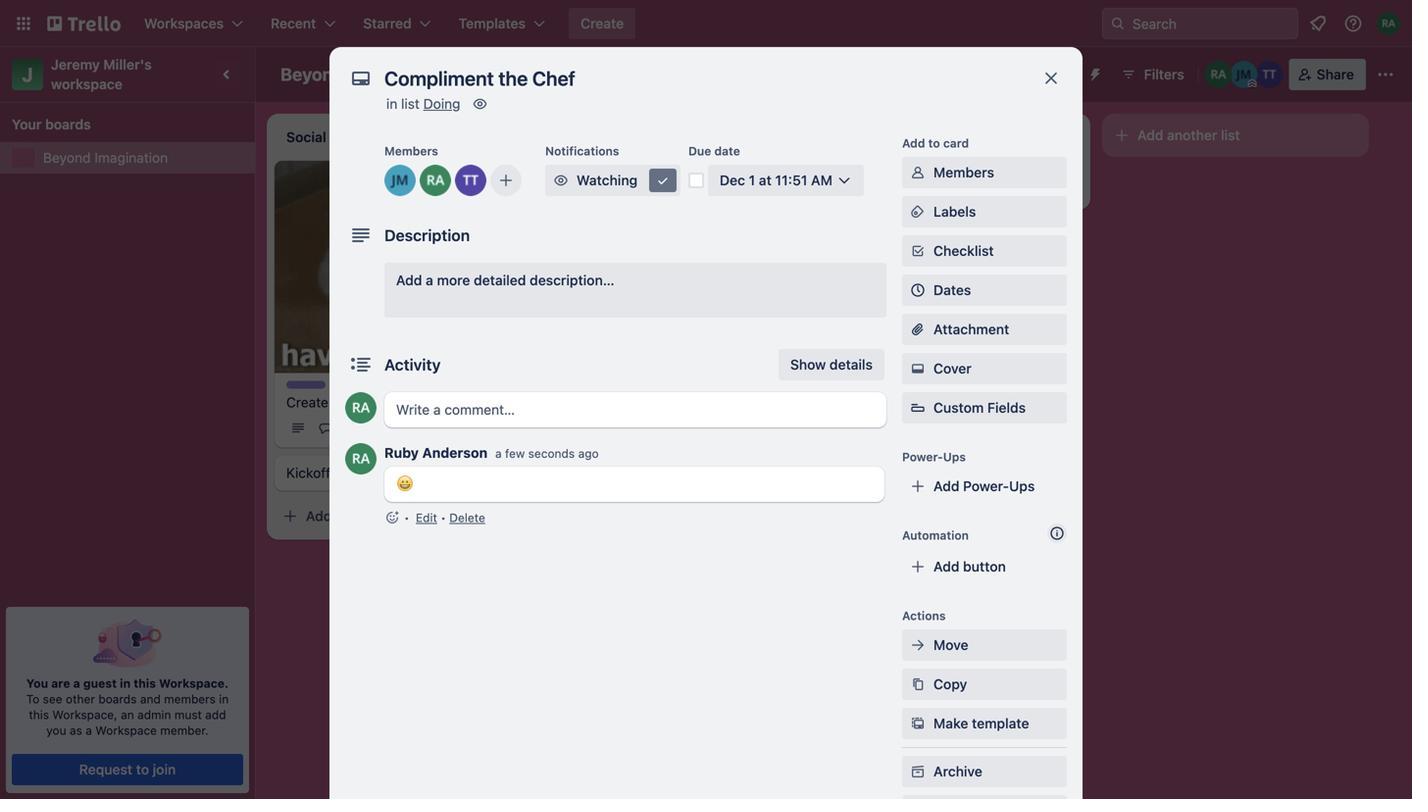 Task type: vqa. For each thing, say whether or not it's contained in the screenshot.
fourth SCREENSHOT IMAGE
no



Task type: describe. For each thing, give the bounding box(es) containing it.
star or unstar board image
[[469, 67, 485, 82]]

filters button
[[1115, 59, 1190, 90]]

1 vertical spatial beyond imagination
[[43, 150, 168, 166]]

2 horizontal spatial in
[[386, 96, 397, 112]]

request to join
[[79, 761, 176, 778]]

add members to card image
[[498, 171, 514, 190]]

doing link
[[423, 96, 460, 112]]

Mark due date as complete checkbox
[[688, 173, 704, 188]]

dec for dec 1 at 11:51 am
[[720, 172, 745, 188]]

request
[[79, 761, 132, 778]]

admin
[[137, 708, 171, 722]]

show details link
[[779, 349, 885, 380]]

watching
[[577, 172, 638, 188]]

1 vertical spatial terry turtle (terryturtle) image
[[455, 165, 486, 196]]

2 horizontal spatial card
[[943, 136, 969, 150]]

automation image
[[1079, 59, 1107, 86]]

other
[[66, 692, 95, 706]]

11:51
[[775, 172, 807, 188]]

and
[[140, 692, 161, 706]]

to
[[26, 692, 39, 706]]

add up members link
[[902, 136, 925, 150]]

attachment button
[[902, 314, 1067, 345]]

Write a comment text field
[[384, 392, 886, 428]]

kickoff meeting
[[286, 465, 386, 481]]

join
[[153, 761, 176, 778]]

you
[[46, 724, 66, 737]]

fields
[[987, 400, 1026, 416]]

1 vertical spatial add a card button
[[275, 501, 494, 532]]

create button
[[569, 8, 636, 39]]

edit • delete
[[416, 511, 485, 525]]

automation
[[902, 529, 969, 542]]

0 horizontal spatial this
[[29, 708, 49, 722]]

show menu image
[[1376, 65, 1395, 84]]

sm image for copy
[[908, 675, 928, 694]]

workspace
[[51, 76, 123, 92]]

delete link
[[449, 511, 485, 525]]

in list doing
[[386, 96, 460, 112]]

cover link
[[902, 353, 1067, 384]]

sm image for archive
[[908, 762, 928, 782]]

dec 1 at 11:51 am button
[[708, 165, 864, 196]]

a right am
[[892, 178, 900, 194]]

thinking
[[565, 182, 619, 198]]

a down kickoff meeting
[[335, 508, 343, 524]]

add a card for add a card 'button' to the bottom
[[306, 508, 376, 524]]

a inside ruby anderson a few seconds ago
[[495, 447, 502, 460]]

0 horizontal spatial list
[[401, 96, 420, 112]]

due
[[688, 144, 711, 158]]

sm image for checklist
[[908, 241, 928, 261]]

0 horizontal spatial power-
[[902, 450, 943, 464]]

boards inside you are a guest in this workspace. to see other boards and members in this workspace, an admin must add you as a workspace member.
[[98, 692, 137, 706]]

make template
[[934, 715, 1029, 732]]

dates
[[934, 282, 971, 298]]

0 horizontal spatial ups
[[943, 450, 966, 464]]

beyond inside text field
[[280, 64, 344, 85]]

members
[[164, 692, 216, 706]]

1 vertical spatial jeremy miller (jeremymiller198) image
[[745, 247, 769, 271]]

color: bold red, title: "thoughts" element
[[565, 169, 619, 183]]

search image
[[1110, 16, 1126, 31]]

1 down instagram
[[376, 421, 382, 435]]

you
[[26, 677, 48, 690]]

cover
[[934, 360, 972, 377]]

delete
[[449, 511, 485, 525]]

add right am
[[863, 178, 889, 194]]

guest
[[83, 677, 117, 690]]

card for the topmost add a card 'button'
[[904, 178, 933, 194]]

add
[[205, 708, 226, 722]]

1 horizontal spatial in
[[219, 692, 229, 706]]

dates button
[[902, 275, 1067, 306]]

labels
[[934, 203, 976, 220]]

add to card
[[902, 136, 969, 150]]

template
[[972, 715, 1029, 732]]

am
[[811, 172, 832, 188]]

power-ups
[[902, 450, 966, 464]]

your boards
[[12, 116, 91, 132]]

0 horizontal spatial boards
[[45, 116, 91, 132]]

1 right dec 1 at the top left of page
[[652, 252, 658, 266]]

dec 1
[[588, 252, 619, 266]]

description
[[384, 226, 470, 245]]

button
[[963, 558, 1006, 575]]

1 vertical spatial imagination
[[94, 150, 168, 166]]

board
[[565, 66, 604, 82]]

back to home image
[[47, 8, 121, 39]]

sm image down star or unstar board image
[[470, 94, 490, 114]]

add power-ups
[[934, 478, 1035, 494]]

Search field
[[1126, 9, 1297, 38]]

list inside button
[[1221, 127, 1240, 143]]

sm image for cover
[[908, 359, 928, 379]]

imagination inside text field
[[348, 64, 448, 85]]

to for card
[[928, 136, 940, 150]]

make
[[934, 715, 968, 732]]

Dec 1 checkbox
[[565, 247, 625, 271]]

0 vertical spatial terry turtle (terryturtle) image
[[1256, 61, 1283, 88]]

show details
[[790, 356, 873, 373]]

actions
[[902, 609, 946, 623]]

add a card for the topmost add a card 'button'
[[863, 178, 933, 194]]

sm image for labels
[[908, 202, 928, 222]]

show
[[790, 356, 826, 373]]

dec 1 at 11:51 am
[[720, 172, 832, 188]]

jeremy miller (jeremymiller198) image
[[384, 165, 416, 196]]

see
[[43, 692, 62, 706]]

1 vertical spatial members
[[934, 164, 994, 180]]

date
[[714, 144, 740, 158]]

add left another at the right
[[1138, 127, 1163, 143]]

copy link
[[902, 669, 1067, 700]]

kickoff meeting link
[[286, 463, 514, 483]]

must
[[174, 708, 202, 722]]

0 horizontal spatial beyond
[[43, 150, 91, 166]]

board link
[[532, 59, 615, 90]]

create instagram link
[[286, 393, 514, 412]]

jeremy
[[51, 56, 100, 73]]

workspace.
[[159, 677, 229, 690]]

copy
[[934, 676, 967, 692]]

your
[[12, 116, 42, 132]]



Task type: locate. For each thing, give the bounding box(es) containing it.
terry turtle (terryturtle) image left share "button"
[[1256, 61, 1283, 88]]

ruby anderson (rubyanderson7) image inside primary element
[[1377, 12, 1400, 35]]

1 horizontal spatial add a card
[[863, 178, 933, 194]]

jeremy miller's workspace
[[51, 56, 155, 92]]

terry turtle (terryturtle) image up few
[[494, 416, 518, 440]]

description…
[[530, 272, 615, 288]]

imagination down 'your boards with 1 items' element
[[94, 150, 168, 166]]

a right are
[[73, 677, 80, 690]]

sm image down actions
[[908, 635, 928, 655]]

1 vertical spatial terry turtle (terryturtle) image
[[494, 416, 518, 440]]

add reaction image
[[384, 508, 400, 528]]

miller's
[[103, 56, 152, 73]]

detailed
[[474, 272, 526, 288]]

1 horizontal spatial this
[[134, 677, 156, 690]]

0 horizontal spatial card
[[347, 508, 376, 524]]

sm image inside make template link
[[908, 714, 928, 734]]

to for join
[[136, 761, 149, 778]]

2 vertical spatial card
[[347, 508, 376, 524]]

custom fields button
[[902, 398, 1067, 418]]

attachment
[[934, 321, 1009, 337]]

ups
[[943, 450, 966, 464], [1009, 478, 1035, 494]]

in up add
[[219, 692, 229, 706]]

open information menu image
[[1343, 14, 1363, 33]]

create for create
[[581, 15, 624, 31]]

0 horizontal spatial imagination
[[94, 150, 168, 166]]

to inside button
[[136, 761, 149, 778]]

you are a guest in this workspace. to see other boards and members in this workspace, an admin must add you as a workspace member.
[[26, 677, 229, 737]]

sm image inside watching button
[[551, 171, 571, 190]]

jeremy miller (jeremymiller198) image down search "field"
[[1230, 61, 1258, 88]]

a left more
[[426, 272, 433, 288]]

1 vertical spatial ups
[[1009, 478, 1035, 494]]

1 horizontal spatial to
[[928, 136, 940, 150]]

0 vertical spatial ups
[[943, 450, 966, 464]]

1 horizontal spatial ruby anderson (rubyanderson7) image
[[1377, 12, 1400, 35]]

1 horizontal spatial ups
[[1009, 478, 1035, 494]]

0 horizontal spatial add a card
[[306, 508, 376, 524]]

boards up an
[[98, 692, 137, 706]]

2 vertical spatial in
[[219, 692, 229, 706]]

sm image inside 'copy' link
[[908, 675, 928, 694]]

None text field
[[375, 61, 1022, 96]]

1 inside checkbox
[[614, 252, 619, 266]]

sm image left copy
[[908, 675, 928, 694]]

j
[[22, 63, 33, 86]]

sm image for members
[[908, 163, 928, 182]]

custom
[[934, 400, 984, 416]]

1 horizontal spatial terry turtle (terryturtle) image
[[1256, 61, 1283, 88]]

instagram
[[332, 394, 395, 410]]

0 horizontal spatial to
[[136, 761, 149, 778]]

sm image down add to card on the right
[[908, 163, 928, 182]]

terry turtle (terryturtle) image left add members to card image
[[455, 165, 486, 196]]

sm image for make template
[[908, 714, 928, 734]]

add a card button up labels
[[832, 171, 1051, 202]]

0 horizontal spatial create
[[286, 394, 328, 410]]

primary element
[[0, 0, 1412, 47]]

add a more detailed description… link
[[384, 263, 886, 318]]

list left doing link
[[401, 96, 420, 112]]

member.
[[160, 724, 209, 737]]

1 horizontal spatial beyond imagination
[[280, 64, 448, 85]]

1 horizontal spatial dec
[[720, 172, 745, 188]]

dec inside "button"
[[720, 172, 745, 188]]

a left few
[[495, 447, 502, 460]]

1 horizontal spatial power-
[[963, 478, 1009, 494]]

sm image for watching
[[551, 171, 571, 190]]

a right as
[[86, 724, 92, 737]]

0 horizontal spatial dec
[[588, 252, 610, 266]]

request to join button
[[12, 754, 243, 785]]

members link
[[902, 157, 1067, 188]]

power- down custom
[[902, 450, 943, 464]]

edit link
[[416, 511, 437, 525]]

0 horizontal spatial beyond imagination
[[43, 150, 168, 166]]

in right guest at the bottom of page
[[120, 677, 131, 690]]

1 horizontal spatial add a card button
[[832, 171, 1051, 202]]

0 horizontal spatial in
[[120, 677, 131, 690]]

sm image inside checklist link
[[908, 241, 928, 261]]

1 inside "button"
[[749, 172, 755, 188]]

0 vertical spatial beyond
[[280, 64, 344, 85]]

members up jeremy miller (jeremymiller198) icon
[[384, 144, 438, 158]]

workspace visible image
[[504, 67, 520, 82]]

move link
[[902, 630, 1067, 661]]

1 vertical spatial dec
[[588, 252, 610, 266]]

1 vertical spatial create
[[286, 394, 328, 410]]

0 vertical spatial card
[[943, 136, 969, 150]]

0 vertical spatial to
[[928, 136, 940, 150]]

terry turtle (terryturtle) image
[[1256, 61, 1283, 88], [455, 165, 486, 196]]

dec inside checkbox
[[588, 252, 610, 266]]

1 horizontal spatial boards
[[98, 692, 137, 706]]

workspace
[[95, 724, 157, 737]]

0 vertical spatial imagination
[[348, 64, 448, 85]]

share button
[[1289, 59, 1366, 90]]

workspace,
[[52, 708, 117, 722]]

beyond imagination up in list doing
[[280, 64, 448, 85]]

0 vertical spatial dec
[[720, 172, 745, 188]]

boards right your
[[45, 116, 91, 132]]

kickoff
[[286, 465, 331, 481]]

sm image
[[908, 163, 928, 182], [551, 171, 571, 190], [908, 202, 928, 222], [908, 241, 928, 261]]

sm image inside archive link
[[908, 762, 928, 782]]

sm image for move
[[908, 635, 928, 655]]

add down kickoff at the bottom left of page
[[306, 508, 332, 524]]

1 horizontal spatial list
[[1221, 127, 1240, 143]]

thoughts
[[565, 170, 619, 183]]

ruby anderson (rubyanderson7) image right jeremy miller (jeremymiller198) icon
[[420, 165, 451, 196]]

ups up add power-ups
[[943, 450, 966, 464]]

0 vertical spatial add a card
[[863, 178, 933, 194]]

ruby anderson (rubyanderson7) image
[[1377, 12, 1400, 35], [420, 165, 451, 196]]

another
[[1167, 127, 1217, 143]]

0 vertical spatial beyond imagination
[[280, 64, 448, 85]]

add a card button down grinning 'icon'
[[275, 501, 494, 532]]

boards
[[45, 116, 91, 132], [98, 692, 137, 706]]

0 horizontal spatial jeremy miller (jeremymiller198) image
[[745, 247, 769, 271]]

1 horizontal spatial terry turtle (terryturtle) image
[[718, 247, 741, 271]]

ups down fields at the right of page
[[1009, 478, 1035, 494]]

ruby anderson a few seconds ago
[[384, 445, 599, 461]]

0 horizontal spatial ruby anderson (rubyanderson7) image
[[420, 165, 451, 196]]

make template link
[[902, 708, 1067, 739]]

anderson
[[422, 445, 488, 461]]

members
[[384, 144, 438, 158], [934, 164, 994, 180]]

a
[[892, 178, 900, 194], [426, 272, 433, 288], [495, 447, 502, 460], [335, 508, 343, 524], [73, 677, 80, 690], [86, 724, 92, 737]]

sm image inside watching button
[[653, 171, 673, 190]]

at
[[759, 172, 772, 188]]

add down automation
[[934, 558, 960, 575]]

dec down date
[[720, 172, 745, 188]]

1 horizontal spatial beyond
[[280, 64, 344, 85]]

sm image left make
[[908, 714, 928, 734]]

0 notifications image
[[1306, 12, 1330, 35]]

sm image left the cover
[[908, 359, 928, 379]]

ruby anderson (rubyanderson7) image right open information menu "icon"
[[1377, 12, 1400, 35]]

beyond imagination inside text field
[[280, 64, 448, 85]]

create instagram
[[286, 394, 395, 410]]

1 vertical spatial in
[[120, 677, 131, 690]]

add down power-ups
[[934, 478, 960, 494]]

0 vertical spatial this
[[134, 677, 156, 690]]

1 vertical spatial power-
[[963, 478, 1009, 494]]

create inside create instagram link
[[286, 394, 328, 410]]

sm image left mark due date as complete "option"
[[653, 171, 673, 190]]

sm image left labels
[[908, 202, 928, 222]]

your boards with 1 items element
[[12, 113, 233, 136]]

0 vertical spatial members
[[384, 144, 438, 158]]

1 vertical spatial to
[[136, 761, 149, 778]]

0 horizontal spatial terry turtle (terryturtle) image
[[455, 165, 486, 196]]

create up board
[[581, 15, 624, 31]]

0 vertical spatial boards
[[45, 116, 91, 132]]

power ups image
[[1052, 67, 1068, 82]]

a inside add a more detailed description… link
[[426, 272, 433, 288]]

watching button
[[545, 165, 681, 196]]

archive
[[934, 763, 982, 780]]

few
[[505, 447, 525, 460]]

1 up "description…"
[[614, 252, 619, 266]]

ruby anderson (rubyanderson7) image
[[1205, 61, 1232, 88], [773, 247, 796, 271], [345, 392, 377, 424], [345, 443, 377, 475]]

color: purple, title: none image
[[286, 381, 326, 389]]

add left more
[[396, 272, 422, 288]]

activity
[[384, 355, 441, 374]]

jeremy miller (jeremymiller198) image down at
[[745, 247, 769, 271]]

1 vertical spatial beyond
[[43, 150, 91, 166]]

dec up "description…"
[[588, 252, 610, 266]]

sm image inside cover 'link'
[[908, 359, 928, 379]]

0 horizontal spatial terry turtle (terryturtle) image
[[494, 416, 518, 440]]

create inside create 'button'
[[581, 15, 624, 31]]

add button button
[[902, 551, 1067, 582]]

power- down power-ups
[[963, 478, 1009, 494]]

sm image left archive
[[908, 762, 928, 782]]

1 vertical spatial boards
[[98, 692, 137, 706]]

labels link
[[902, 196, 1067, 228]]

jeremy miller (jeremymiller198) image
[[1230, 61, 1258, 88], [745, 247, 769, 271]]

an
[[121, 708, 134, 722]]

card down add to card on the right
[[904, 178, 933, 194]]

0 vertical spatial ruby anderson (rubyanderson7) image
[[1377, 12, 1400, 35]]

filters
[[1144, 66, 1184, 82]]

are
[[51, 677, 70, 690]]

archive link
[[902, 756, 1067, 787]]

beyond imagination
[[280, 64, 448, 85], [43, 150, 168, 166]]

this up and at the bottom of the page
[[134, 677, 156, 690]]

imagination up in list doing
[[348, 64, 448, 85]]

more
[[437, 272, 470, 288]]

1 left at
[[749, 172, 755, 188]]

to
[[928, 136, 940, 150], [136, 761, 149, 778]]

seconds
[[528, 447, 575, 460]]

grinning image
[[396, 475, 414, 492]]

0 vertical spatial terry turtle (terryturtle) image
[[718, 247, 741, 271]]

0 vertical spatial power-
[[902, 450, 943, 464]]

sm image down notifications
[[551, 171, 571, 190]]

card for add a card 'button' to the bottom
[[347, 508, 376, 524]]

in down beyond imagination text field
[[386, 96, 397, 112]]

add a card down kickoff meeting
[[306, 508, 376, 524]]

0 horizontal spatial add a card button
[[275, 501, 494, 532]]

1 vertical spatial this
[[29, 708, 49, 722]]

1 horizontal spatial create
[[581, 15, 624, 31]]

meeting
[[334, 465, 386, 481]]

add power-ups link
[[902, 471, 1067, 502]]

create for create instagram
[[286, 394, 328, 410]]

0 vertical spatial list
[[401, 96, 420, 112]]

add another list button
[[1102, 114, 1369, 157]]

card left add reaction icon
[[347, 508, 376, 524]]

doing
[[423, 96, 460, 112]]

thoughts thinking
[[565, 170, 619, 198]]

0 horizontal spatial members
[[384, 144, 438, 158]]

a few seconds ago link
[[495, 447, 599, 460]]

card up members link
[[943, 136, 969, 150]]

add a card down add to card on the right
[[863, 178, 933, 194]]

1 vertical spatial add a card
[[306, 508, 376, 524]]

as
[[70, 724, 82, 737]]

1 horizontal spatial imagination
[[348, 64, 448, 85]]

terry turtle (terryturtle) image down thinking "link"
[[718, 247, 741, 271]]

1 horizontal spatial card
[[904, 178, 933, 194]]

Board name text field
[[271, 59, 457, 90]]

create down color: purple, title: none icon
[[286, 394, 328, 410]]

0 vertical spatial create
[[581, 15, 624, 31]]

1 horizontal spatial members
[[934, 164, 994, 180]]

0 vertical spatial in
[[386, 96, 397, 112]]

edit
[[416, 511, 437, 525]]

beyond imagination link
[[43, 148, 243, 168]]

sm image
[[470, 94, 490, 114], [653, 171, 673, 190], [908, 359, 928, 379], [908, 635, 928, 655], [908, 675, 928, 694], [908, 714, 928, 734], [908, 762, 928, 782]]

notifications
[[545, 144, 619, 158]]

add button
[[934, 558, 1006, 575]]

0 vertical spatial add a card button
[[832, 171, 1051, 202]]

beyond imagination down 'your boards with 1 items' element
[[43, 150, 168, 166]]

sm image left the checklist
[[908, 241, 928, 261]]

sm image inside the labels link
[[908, 202, 928, 222]]

due date
[[688, 144, 740, 158]]

members up labels
[[934, 164, 994, 180]]

1 vertical spatial ruby anderson (rubyanderson7) image
[[420, 165, 451, 196]]

0 vertical spatial jeremy miller (jeremymiller198) image
[[1230, 61, 1258, 88]]

add a more detailed description…
[[396, 272, 615, 288]]

1 vertical spatial card
[[904, 178, 933, 194]]

create from template… image
[[1059, 178, 1075, 194]]

to up members link
[[928, 136, 940, 150]]

ruby
[[384, 445, 419, 461]]

this down to
[[29, 708, 49, 722]]

1 vertical spatial list
[[1221, 127, 1240, 143]]

to left join
[[136, 761, 149, 778]]

list right another at the right
[[1221, 127, 1240, 143]]

sm image inside move link
[[908, 635, 928, 655]]

ago
[[578, 447, 599, 460]]

1 horizontal spatial jeremy miller (jeremymiller198) image
[[1230, 61, 1258, 88]]

terry turtle (terryturtle) image
[[718, 247, 741, 271], [494, 416, 518, 440]]

this
[[134, 677, 156, 690], [29, 708, 49, 722]]

details
[[829, 356, 873, 373]]

sm image inside members link
[[908, 163, 928, 182]]

1
[[749, 172, 755, 188], [614, 252, 619, 266], [652, 252, 658, 266], [376, 421, 382, 435]]

dec for dec 1
[[588, 252, 610, 266]]



